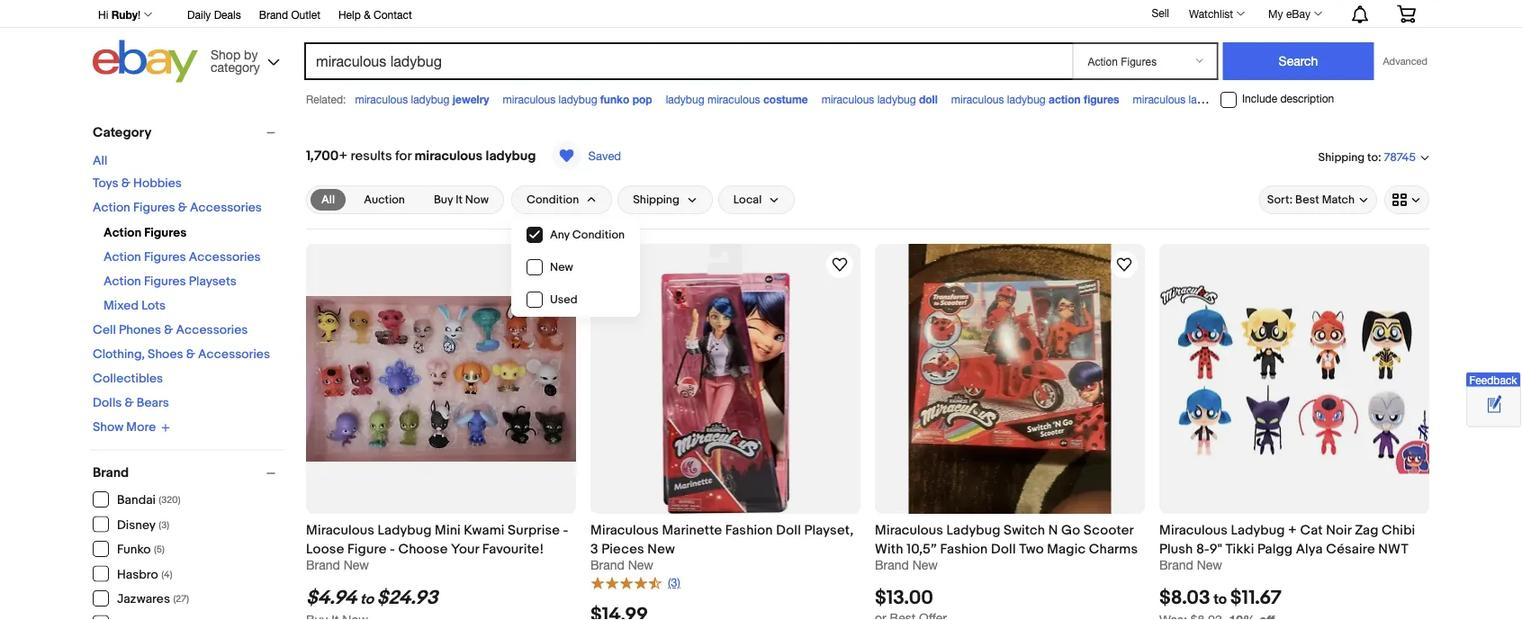 Task type: describe. For each thing, give the bounding box(es) containing it.
miraculous ladybug + cat noir zag chibi plush 8-9" tikki palgg alya césaire nwt heading
[[1160, 523, 1416, 558]]

by
[[244, 47, 258, 62]]

your shopping cart image
[[1397, 5, 1418, 23]]

cell phones & accessories clothing, shoes & accessories collectibles dolls & bears
[[93, 323, 270, 411]]

miraculous for miraculous ladybug funko pop
[[503, 93, 556, 105]]

miraculous for new
[[591, 523, 659, 539]]

phones
[[119, 323, 161, 338]]

ladybug for $8.03
[[1232, 523, 1286, 539]]

for
[[395, 148, 412, 164]]

local button
[[719, 186, 795, 214]]

kwami
[[1231, 93, 1265, 105]]

buy
[[434, 193, 453, 207]]

miraculous ladybug switch n go scooter with 10,5" fashion doll two magic charms link
[[875, 521, 1146, 558]]

choose
[[398, 542, 448, 558]]

lots
[[142, 299, 166, 314]]

miraculous ladybug switch n go scooter with 10,5" fashion doll two magic charms heading
[[875, 523, 1139, 558]]

toys
[[93, 176, 119, 191]]

accessories up clothing, shoes & accessories link
[[176, 323, 248, 338]]

brand inside miraculous ladybug mini kwami surprise - loose figure - choose your favourite! brand new
[[306, 558, 340, 573]]

dolls & bears link
[[93, 396, 169, 411]]

jazwares
[[117, 592, 170, 607]]

action figures & accessories
[[93, 200, 262, 216]]

miraculous ladybug switch n go scooter with 10,5" fashion doll two magic charms brand new
[[875, 523, 1139, 573]]

magic
[[1048, 542, 1086, 558]]

miraculous ladybug + cat noir zag chibi plush 8-9" tikki palgg alya césaire nwt brand new
[[1160, 523, 1416, 573]]

charms
[[1090, 542, 1139, 558]]

disney
[[117, 518, 156, 533]]

action figures & accessories link
[[93, 200, 262, 216]]

shipping for shipping
[[633, 193, 680, 207]]

figures up "lots"
[[144, 274, 186, 290]]

shop
[[211, 47, 241, 62]]

cell
[[93, 323, 116, 338]]

auction
[[364, 193, 405, 207]]

jewelry
[[453, 93, 490, 105]]

account navigation
[[88, 0, 1430, 28]]

category
[[93, 124, 152, 140]]

ladybug for miraculous ladybug kwami
[[1189, 93, 1228, 105]]

nwt
[[1379, 542, 1409, 558]]

$8.03
[[1160, 586, 1211, 610]]

any
[[550, 228, 570, 242]]

8-
[[1197, 542, 1210, 558]]

$13.00
[[875, 586, 934, 610]]

n
[[1049, 523, 1059, 539]]

& down hobbies
[[178, 200, 187, 216]]

$11.67
[[1231, 586, 1282, 610]]

hasbro
[[117, 567, 158, 583]]

sell
[[1152, 6, 1170, 19]]

& right 'shoes' at the left of the page
[[186, 347, 195, 362]]

$8.03 to $11.67
[[1160, 586, 1282, 610]]

funko
[[117, 543, 151, 558]]

used
[[550, 293, 578, 307]]

1,700 + results for miraculous ladybug
[[306, 148, 536, 164]]

accessories down cell phones & accessories link
[[198, 347, 270, 362]]

(3) inside main content
[[668, 576, 681, 590]]

mixed
[[104, 299, 139, 314]]

(320)
[[159, 495, 181, 507]]

ladybug down search for anything text box in the top of the page
[[666, 93, 705, 105]]

marinette
[[662, 523, 723, 539]]

1 vertical spatial -
[[390, 542, 395, 558]]

miraculous ladybug mini kwami surprise - loose figure - choose your favourite! link
[[306, 521, 576, 558]]

best
[[1296, 193, 1320, 207]]

miraculous for miraculous ladybug action figures
[[952, 93, 1005, 105]]

dolls
[[93, 396, 122, 411]]

ladybug inside miraculous ladybug switch n go scooter with 10,5" fashion doll two magic charms brand new
[[947, 523, 1001, 539]]

used link
[[512, 284, 639, 316]]

$24.93
[[377, 586, 438, 610]]

1 horizontal spatial all
[[322, 193, 335, 207]]

any condition link
[[512, 219, 639, 251]]

ladybug for $4.94
[[378, 523, 432, 539]]

auction link
[[353, 189, 416, 211]]

it
[[456, 193, 463, 207]]

0 horizontal spatial +
[[339, 148, 348, 164]]

miraculous ladybug mini kwami surprise - loose figure - choose your favourite! image
[[306, 296, 576, 462]]

new inside miraculous ladybug switch n go scooter with 10,5" fashion doll two magic charms brand new
[[913, 558, 938, 573]]

watch miraculous marinette fashion doll playset, 3 pieces  new image
[[829, 254, 851, 276]]

watch miraculous ladybug switch n go scooter with 10,5" fashion doll two magic charms image
[[1114, 254, 1136, 276]]

hi
[[98, 8, 108, 21]]

advanced
[[1384, 55, 1428, 67]]

shop by category button
[[203, 40, 284, 79]]

ebay
[[1287, 7, 1311, 20]]

my ebay
[[1269, 7, 1311, 20]]

more
[[126, 420, 156, 435]]

brand outlet
[[259, 8, 321, 21]]

brand up the 'bandai'
[[93, 465, 129, 481]]

disney (3)
[[117, 518, 169, 533]]

$4.94
[[306, 586, 357, 610]]

bandai (320)
[[117, 493, 181, 508]]

ladybug miraculous costume
[[666, 93, 808, 105]]

doll inside miraculous marinette fashion doll playset, 3 pieces  new brand new
[[776, 523, 802, 539]]

shoes
[[148, 347, 183, 362]]

now
[[465, 193, 489, 207]]

miraculous ladybug mini kwami surprise - loose figure - choose your favourite! heading
[[306, 523, 569, 558]]

new inside miraculous ladybug + cat noir zag chibi plush 8-9" tikki palgg alya césaire nwt brand new
[[1198, 558, 1223, 573]]

new down marinette on the left
[[648, 542, 675, 558]]

surprise
[[508, 523, 560, 539]]

miraculous ladybug action figures
[[952, 93, 1120, 105]]

category
[[211, 59, 260, 74]]

brand inside miraculous marinette fashion doll playset, 3 pieces  new brand new
[[591, 558, 625, 573]]

miraculous ladybug + cat noir zag chibi plush 8-9" tikki palgg alya césaire nwt link
[[1160, 521, 1430, 558]]

(27)
[[173, 594, 189, 606]]

ladybug up now
[[486, 148, 536, 164]]

condition inside "link"
[[573, 228, 625, 242]]

0 vertical spatial all
[[93, 154, 108, 169]]

& right the toys
[[121, 176, 131, 191]]

miraculous marinette fashion doll playset, 3 pieces  new brand new
[[591, 523, 854, 573]]

outlet
[[291, 8, 321, 21]]

hasbro (4)
[[117, 567, 172, 583]]

cell phones & accessories link
[[93, 323, 248, 338]]

your
[[451, 542, 479, 558]]

césaire
[[1327, 542, 1376, 558]]

hobbies
[[133, 176, 182, 191]]

(3) inside disney (3)
[[159, 520, 169, 531]]

& right dolls
[[125, 396, 134, 411]]



Task type: locate. For each thing, give the bounding box(es) containing it.
shipping up any condition "link"
[[633, 193, 680, 207]]

accessories up playsets
[[189, 250, 261, 265]]

miraculous marinette fashion doll playset, 3 pieces  new link
[[591, 521, 861, 558]]

miraculous ladybug kwami
[[1133, 93, 1265, 105]]

+ left results
[[339, 148, 348, 164]]

shipping left : at the top right
[[1319, 150, 1366, 164]]

2 horizontal spatial ladybug
[[1232, 523, 1286, 539]]

(3)
[[159, 520, 169, 531], [668, 576, 681, 590]]

4 miraculous from the left
[[1160, 523, 1229, 539]]

feedback
[[1470, 374, 1518, 387]]

miraculous inside miraculous ladybug mini kwami surprise - loose figure - choose your favourite! brand new
[[306, 523, 375, 539]]

1 vertical spatial shipping
[[633, 193, 680, 207]]

$4.94 to $24.93
[[306, 586, 438, 610]]

1 miraculous from the left
[[306, 523, 375, 539]]

fashion inside miraculous marinette fashion doll playset, 3 pieces  new brand new
[[726, 523, 773, 539]]

1 vertical spatial +
[[1289, 523, 1298, 539]]

miraculous right the costume
[[822, 93, 875, 105]]

ladybug left switch
[[947, 523, 1001, 539]]

to inside shipping to : 78745
[[1368, 150, 1379, 164]]

zag
[[1356, 523, 1379, 539]]

buy it now
[[434, 193, 489, 207]]

brand outlet link
[[259, 5, 321, 25]]

new up '$4.94 to $24.93'
[[344, 558, 369, 573]]

figures
[[1084, 93, 1120, 105]]

1 horizontal spatial +
[[1289, 523, 1298, 539]]

None submit
[[1223, 42, 1375, 80]]

fashion inside miraculous ladybug switch n go scooter with 10,5" fashion doll two magic charms brand new
[[941, 542, 988, 558]]

all link down the '1,700'
[[311, 189, 346, 211]]

& up 'shoes' at the left of the page
[[164, 323, 173, 338]]

ladybug for miraculous ladybug action figures
[[1008, 93, 1046, 105]]

& right help
[[364, 8, 371, 21]]

0 horizontal spatial -
[[390, 542, 395, 558]]

none submit inside shop by category banner
[[1223, 42, 1375, 80]]

help
[[339, 8, 361, 21]]

action
[[93, 200, 130, 216], [104, 226, 142, 241], [104, 250, 141, 265], [104, 274, 141, 290]]

accessories inside action figures action figures accessories action figures playsets mixed lots
[[189, 250, 261, 265]]

1 horizontal spatial shipping
[[1319, 150, 1366, 164]]

deals
[[214, 8, 241, 21]]

listing options selector. gallery view selected. image
[[1393, 193, 1422, 207]]

local
[[734, 193, 762, 207]]

- right surprise
[[563, 523, 569, 539]]

contact
[[374, 8, 412, 21]]

ladybug inside miraculous ladybug + cat noir zag chibi plush 8-9" tikki palgg alya césaire nwt brand new
[[1232, 523, 1286, 539]]

saved
[[589, 149, 621, 163]]

miraculous for miraculous ladybug jewelry
[[355, 93, 408, 105]]

All selected text field
[[322, 192, 335, 208]]

ladybug inside miraculous ladybug mini kwami surprise - loose figure - choose your favourite! brand new
[[378, 523, 432, 539]]

action
[[1049, 93, 1081, 105]]

1 vertical spatial all
[[322, 193, 335, 207]]

loose
[[306, 542, 344, 558]]

miraculous marinette fashion doll playset, 3 pieces  new image
[[661, 244, 790, 514]]

doll
[[776, 523, 802, 539], [991, 542, 1017, 558]]

brand left outlet
[[259, 8, 288, 21]]

miraculous for 10,5"
[[875, 523, 944, 539]]

help & contact
[[339, 8, 412, 21]]

0 vertical spatial shipping
[[1319, 150, 1366, 164]]

10,5"
[[907, 542, 938, 558]]

fashion right marinette on the left
[[726, 523, 773, 539]]

match
[[1323, 193, 1355, 207]]

my ebay link
[[1259, 3, 1331, 24]]

buy it now link
[[423, 189, 500, 211]]

shop by category
[[211, 47, 260, 74]]

- right 'figure'
[[390, 542, 395, 558]]

(3) link
[[591, 575, 681, 591]]

miraculous right jewelry on the top of the page
[[503, 93, 556, 105]]

main content containing $4.94
[[299, 115, 1437, 621]]

2 horizontal spatial to
[[1368, 150, 1379, 164]]

0 horizontal spatial all link
[[93, 154, 108, 169]]

miraculous marinette fashion doll playset, 3 pieces  new heading
[[591, 523, 854, 558]]

watchlist link
[[1180, 3, 1254, 24]]

clothing,
[[93, 347, 145, 362]]

doll left two
[[991, 542, 1017, 558]]

condition up any
[[527, 193, 579, 207]]

doll inside miraculous ladybug switch n go scooter with 10,5" fashion doll two magic charms brand new
[[991, 542, 1017, 558]]

condition button
[[511, 186, 613, 214]]

miraculous ladybug funko pop
[[503, 93, 653, 105]]

miraculous right related:
[[355, 93, 408, 105]]

new up (3) link
[[628, 558, 654, 573]]

action figures playsets link
[[104, 274, 237, 290]]

to left the 78745
[[1368, 150, 1379, 164]]

to
[[1368, 150, 1379, 164], [360, 591, 374, 609], [1214, 591, 1228, 609]]

miraculous for plush
[[1160, 523, 1229, 539]]

miraculous
[[306, 523, 375, 539], [591, 523, 659, 539], [875, 523, 944, 539], [1160, 523, 1229, 539]]

favourite!
[[483, 542, 544, 558]]

doll left the "playset,"
[[776, 523, 802, 539]]

show more
[[93, 420, 156, 435]]

jazwares (27)
[[117, 592, 189, 607]]

miraculous right the figures
[[1133, 93, 1186, 105]]

miraculous left the costume
[[708, 93, 761, 105]]

my
[[1269, 7, 1284, 20]]

alya
[[1297, 542, 1324, 558]]

1 vertical spatial condition
[[573, 228, 625, 242]]

+ inside miraculous ladybug + cat noir zag chibi plush 8-9" tikki palgg alya césaire nwt brand new
[[1289, 523, 1298, 539]]

miraculous ladybug mini kwami surprise - loose figure - choose your favourite! brand new
[[306, 523, 569, 573]]

brand up $13.00
[[875, 558, 909, 573]]

brand inside brand outlet link
[[259, 8, 288, 21]]

0 horizontal spatial to
[[360, 591, 374, 609]]

2 miraculous from the left
[[591, 523, 659, 539]]

ladybug left action
[[1008, 93, 1046, 105]]

to right $8.03
[[1214, 591, 1228, 609]]

miraculous inside miraculous ladybug + cat noir zag chibi plush 8-9" tikki palgg alya césaire nwt brand new
[[1160, 523, 1229, 539]]

0 vertical spatial fashion
[[726, 523, 773, 539]]

2 ladybug from the left
[[947, 523, 1001, 539]]

miraculous up the 10,5"
[[875, 523, 944, 539]]

with
[[875, 542, 904, 558]]

miraculous ladybug switch n go scooter with 10,5" fashion doll two magic charms image
[[909, 244, 1112, 514]]

miraculous ladybug + cat noir zag chibi plush 8-9" tikki palgg alya césaire nwt image
[[1160, 284, 1430, 474]]

miraculous up 'pieces'
[[591, 523, 659, 539]]

1 horizontal spatial fashion
[[941, 542, 988, 558]]

1 horizontal spatial to
[[1214, 591, 1228, 609]]

miraculous
[[355, 93, 408, 105], [503, 93, 556, 105], [708, 93, 761, 105], [822, 93, 875, 105], [952, 93, 1005, 105], [1133, 93, 1186, 105], [415, 148, 483, 164]]

shipping inside dropdown button
[[633, 193, 680, 207]]

1 vertical spatial fashion
[[941, 542, 988, 558]]

condition right any
[[573, 228, 625, 242]]

1 ladybug from the left
[[378, 523, 432, 539]]

condition inside dropdown button
[[527, 193, 579, 207]]

1 vertical spatial doll
[[991, 542, 1017, 558]]

to for 78745
[[1368, 150, 1379, 164]]

shop by category banner
[[88, 0, 1430, 87]]

toys & hobbies link
[[93, 176, 182, 191]]

ladybug left funko
[[559, 93, 598, 105]]

miraculous for miraculous ladybug doll
[[822, 93, 875, 105]]

miraculous inside miraculous ladybug switch n go scooter with 10,5" fashion doll two magic charms brand new
[[875, 523, 944, 539]]

brand inside miraculous ladybug + cat noir zag chibi plush 8-9" tikki palgg alya césaire nwt brand new
[[1160, 558, 1194, 573]]

ladybug for miraculous ladybug funko pop
[[559, 93, 598, 105]]

ruby
[[111, 8, 138, 21]]

new inside miraculous ladybug mini kwami surprise - loose figure - choose your favourite! brand new
[[344, 558, 369, 573]]

None text field
[[1160, 613, 1223, 621]]

doll
[[919, 93, 938, 105]]

miraculous up 8-
[[1160, 523, 1229, 539]]

ladybug left jewelry on the top of the page
[[411, 93, 450, 105]]

new down any
[[550, 261, 574, 274]]

figures down action figures & accessories
[[144, 226, 187, 241]]

to inside the $8.03 to $11.67
[[1214, 591, 1228, 609]]

miraculous for miraculous ladybug kwami
[[1133, 93, 1186, 105]]

fashion right the 10,5"
[[941, 542, 988, 558]]

0 horizontal spatial shipping
[[633, 193, 680, 207]]

miraculous right doll
[[952, 93, 1005, 105]]

pop
[[633, 93, 653, 105]]

0 horizontal spatial all
[[93, 154, 108, 169]]

0 vertical spatial condition
[[527, 193, 579, 207]]

collectibles
[[93, 372, 163, 387]]

sort: best match
[[1268, 193, 1355, 207]]

ladybug
[[411, 93, 450, 105], [559, 93, 598, 105], [666, 93, 705, 105], [878, 93, 916, 105], [1008, 93, 1046, 105], [1189, 93, 1228, 105], [486, 148, 536, 164]]

3 ladybug from the left
[[1232, 523, 1286, 539]]

daily deals
[[187, 8, 241, 21]]

sell link
[[1144, 6, 1178, 19]]

miraculous ladybug jewelry
[[355, 93, 490, 105]]

playset,
[[805, 523, 854, 539]]

brand left 8-
[[1160, 558, 1194, 573]]

main content
[[299, 115, 1437, 621]]

brand up (3) link
[[591, 558, 625, 573]]

9"
[[1210, 542, 1223, 558]]

(4)
[[161, 569, 172, 581]]

miraculous ladybug doll
[[822, 93, 938, 105]]

Search for anything text field
[[307, 44, 1069, 78]]

playsets
[[189, 274, 237, 290]]

0 horizontal spatial ladybug
[[378, 523, 432, 539]]

brand up $4.94
[[306, 558, 340, 573]]

1 vertical spatial (3)
[[668, 576, 681, 590]]

two
[[1020, 542, 1045, 558]]

1 horizontal spatial doll
[[991, 542, 1017, 558]]

miraculous up loose
[[306, 523, 375, 539]]

:
[[1379, 150, 1382, 164]]

brand button
[[93, 465, 284, 481]]

brand inside miraculous ladybug switch n go scooter with 10,5" fashion doll two magic charms brand new
[[875, 558, 909, 573]]

toys & hobbies
[[93, 176, 182, 191]]

3 miraculous from the left
[[875, 523, 944, 539]]

0 vertical spatial -
[[563, 523, 569, 539]]

1 horizontal spatial (3)
[[668, 576, 681, 590]]

to right $4.94
[[360, 591, 374, 609]]

(5)
[[154, 544, 165, 556]]

1 horizontal spatial -
[[563, 523, 569, 539]]

action figures accessories link
[[104, 250, 261, 265]]

results
[[351, 148, 392, 164]]

ladybug left doll
[[878, 93, 916, 105]]

to for $24.93
[[360, 591, 374, 609]]

noir
[[1327, 523, 1352, 539]]

miraculous for figure
[[306, 523, 375, 539]]

condition
[[527, 193, 579, 207], [573, 228, 625, 242]]

(3) up (5)
[[159, 520, 169, 531]]

figures down hobbies
[[133, 200, 175, 216]]

saved button
[[547, 140, 627, 171]]

to inside '$4.94 to $24.93'
[[360, 591, 374, 609]]

(3) down marinette on the left
[[668, 576, 681, 590]]

0 vertical spatial all link
[[93, 154, 108, 169]]

costume
[[764, 93, 808, 105]]

all down the '1,700'
[[322, 193, 335, 207]]

cat
[[1301, 523, 1324, 539]]

new up $13.00
[[913, 558, 938, 573]]

all up the toys
[[93, 154, 108, 169]]

shipping inside shipping to : 78745
[[1319, 150, 1366, 164]]

ladybug for miraculous ladybug jewelry
[[411, 93, 450, 105]]

0 horizontal spatial (3)
[[159, 520, 169, 531]]

1 vertical spatial all link
[[311, 189, 346, 211]]

0 vertical spatial +
[[339, 148, 348, 164]]

ladybug left kwami
[[1189, 93, 1228, 105]]

& inside account navigation
[[364, 8, 371, 21]]

accessories up action figures accessories link
[[190, 200, 262, 216]]

miraculous up buy
[[415, 148, 483, 164]]

mini
[[435, 523, 461, 539]]

figure
[[348, 542, 387, 558]]

all link up the toys
[[93, 154, 108, 169]]

shipping for shipping to : 78745
[[1319, 150, 1366, 164]]

ladybug up palgg
[[1232, 523, 1286, 539]]

fashion
[[726, 523, 773, 539], [941, 542, 988, 558]]

ladybug
[[378, 523, 432, 539], [947, 523, 1001, 539], [1232, 523, 1286, 539]]

miraculous inside miraculous marinette fashion doll playset, 3 pieces  new brand new
[[591, 523, 659, 539]]

figures up action figures playsets link
[[144, 250, 186, 265]]

new left tikki
[[1198, 558, 1223, 573]]

1 horizontal spatial ladybug
[[947, 523, 1001, 539]]

0 horizontal spatial fashion
[[726, 523, 773, 539]]

+ left cat
[[1289, 523, 1298, 539]]

new link
[[512, 251, 639, 284]]

0 horizontal spatial doll
[[776, 523, 802, 539]]

ladybug up choose
[[378, 523, 432, 539]]

chibi
[[1383, 523, 1416, 539]]

0 vertical spatial (3)
[[159, 520, 169, 531]]

0 vertical spatial doll
[[776, 523, 802, 539]]

shipping button
[[618, 186, 713, 214]]

ladybug for miraculous ladybug doll
[[878, 93, 916, 105]]

none text field inside main content
[[1160, 613, 1223, 621]]

1 horizontal spatial all link
[[311, 189, 346, 211]]

sort: best match button
[[1260, 186, 1378, 214]]



Task type: vqa. For each thing, say whether or not it's contained in the screenshot.
the Number of Boxes
no



